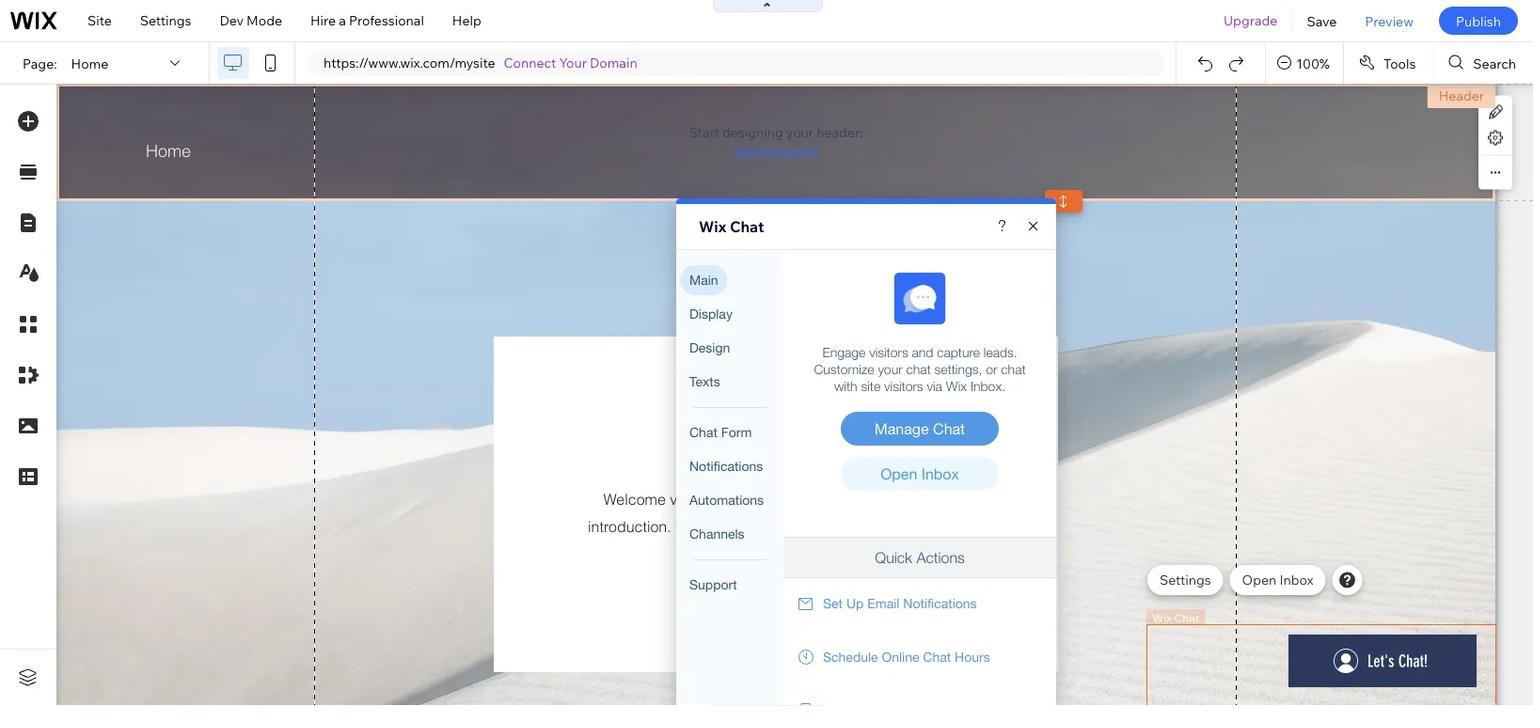 Task type: describe. For each thing, give the bounding box(es) containing it.
upgrade
[[1224, 12, 1278, 29]]

start
[[689, 124, 719, 141]]

100% button
[[1266, 42, 1343, 84]]

search
[[1473, 55, 1516, 71]]

elements
[[762, 144, 819, 160]]

connect
[[504, 55, 556, 71]]

a
[[339, 12, 346, 29]]

help
[[452, 12, 481, 29]]

wix
[[699, 217, 727, 236]]

dev
[[220, 12, 244, 29]]

100%
[[1297, 55, 1330, 71]]

tools button
[[1344, 42, 1433, 84]]

professional
[[349, 12, 424, 29]]

1 horizontal spatial settings
[[1160, 572, 1211, 588]]

publish
[[1456, 12, 1501, 29]]

header:
[[817, 124, 863, 141]]

add elements button
[[733, 144, 819, 161]]

tools
[[1384, 55, 1416, 71]]

add
[[733, 144, 759, 160]]

preview button
[[1351, 0, 1428, 41]]

start designing your header: add elements
[[689, 124, 863, 160]]



Task type: locate. For each thing, give the bounding box(es) containing it.
open
[[1242, 572, 1277, 588]]

settings left the dev
[[140, 12, 191, 29]]

hire
[[310, 12, 336, 29]]

0 horizontal spatial settings
[[140, 12, 191, 29]]

search button
[[1434, 42, 1533, 84]]

domain
[[590, 55, 637, 71]]

your
[[786, 124, 814, 141]]

chat
[[730, 217, 764, 236]]

hire a professional
[[310, 12, 424, 29]]

site
[[87, 12, 112, 29]]

your
[[559, 55, 587, 71]]

open inbox
[[1242, 572, 1314, 588]]

https://www.wix.com/mysite
[[324, 55, 495, 71]]

settings
[[140, 12, 191, 29], [1160, 572, 1211, 588]]

save button
[[1293, 0, 1351, 41]]

https://www.wix.com/mysite connect your domain
[[324, 55, 637, 71]]

save
[[1307, 12, 1337, 29]]

inbox
[[1280, 572, 1314, 588]]

home
[[71, 55, 108, 71]]

preview
[[1365, 12, 1414, 29]]

1 vertical spatial settings
[[1160, 572, 1211, 588]]

settings left open
[[1160, 572, 1211, 588]]

header
[[1439, 87, 1484, 104]]

0 vertical spatial settings
[[140, 12, 191, 29]]

dev mode
[[220, 12, 282, 29]]

designing
[[722, 124, 783, 141]]

wix chat
[[699, 217, 764, 236]]

publish button
[[1439, 7, 1518, 35]]

mode
[[247, 12, 282, 29]]



Task type: vqa. For each thing, say whether or not it's contained in the screenshot.
the middle THE SITE
no



